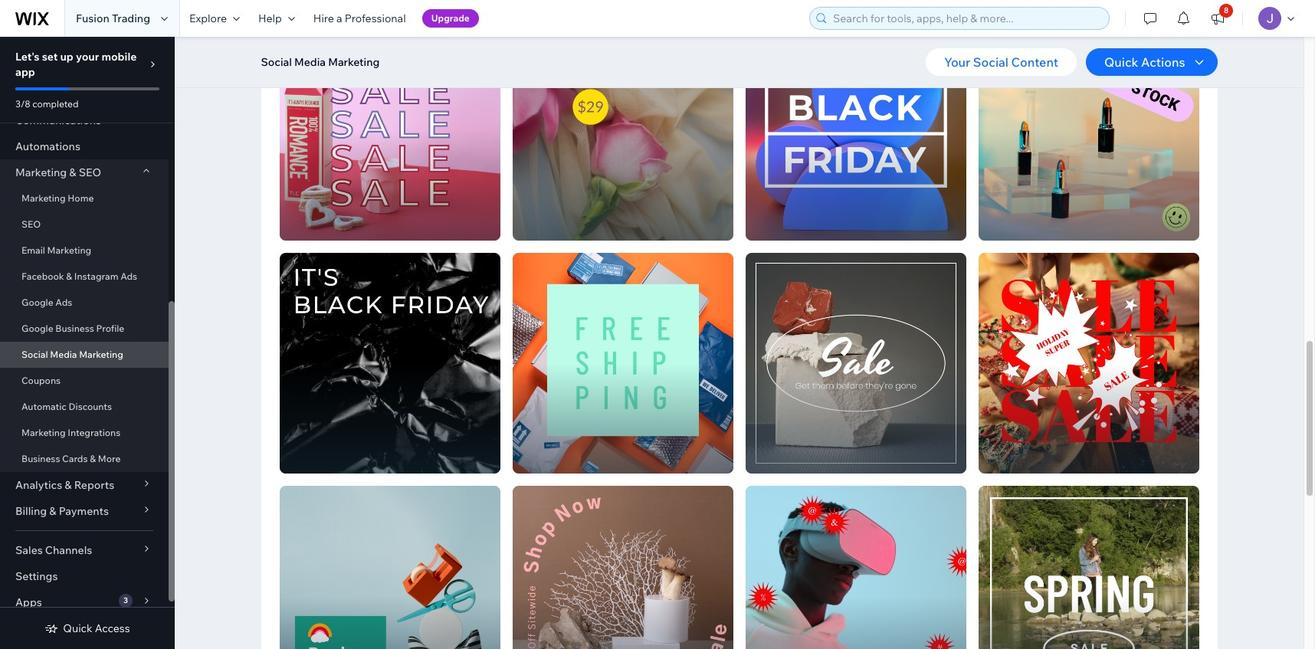 Task type: vqa. For each thing, say whether or not it's contained in the screenshot.
appointment
no



Task type: describe. For each thing, give the bounding box(es) containing it.
email marketing link
[[0, 238, 169, 264]]

explore
[[189, 12, 227, 25]]

marketing integrations link
[[0, 420, 169, 446]]

3/8
[[15, 98, 30, 110]]

help
[[258, 12, 282, 25]]

google for google business profile
[[21, 323, 53, 334]]

& for instagram
[[66, 271, 72, 282]]

settings
[[15, 570, 58, 584]]

access
[[95, 622, 130, 636]]

let's
[[15, 50, 40, 64]]

marketing inside marketing home link
[[21, 192, 66, 204]]

0 vertical spatial business
[[55, 323, 94, 334]]

your social content
[[945, 54, 1059, 70]]

upgrade
[[431, 12, 470, 24]]

your
[[945, 54, 971, 70]]

facebook
[[21, 271, 64, 282]]

automations
[[15, 140, 80, 153]]

sidebar element
[[0, 0, 175, 649]]

& for payments
[[49, 505, 56, 518]]

facebook & instagram ads
[[21, 271, 137, 282]]

quick access
[[63, 622, 130, 636]]

integrations
[[68, 427, 121, 439]]

help button
[[249, 0, 304, 37]]

sales channels button
[[0, 538, 169, 564]]

discounts
[[69, 401, 112, 413]]

hire a professional
[[313, 12, 406, 25]]

google ads link
[[0, 290, 169, 316]]

quick access button
[[45, 622, 130, 636]]

home
[[68, 192, 94, 204]]

settings link
[[0, 564, 169, 590]]

business cards & more link
[[0, 446, 169, 472]]

analytics & reports button
[[0, 472, 169, 498]]

social media marketing button
[[253, 51, 387, 74]]

coupons link
[[0, 368, 169, 394]]

marketing home
[[21, 192, 94, 204]]

media for social media marketing button in the top of the page
[[294, 55, 326, 69]]

billing & payments
[[15, 505, 109, 518]]

automatic discounts
[[21, 401, 112, 413]]

a
[[337, 12, 342, 25]]

& for reports
[[65, 478, 72, 492]]

& left more
[[90, 453, 96, 465]]

channels
[[45, 544, 92, 557]]

3/8 completed
[[15, 98, 79, 110]]

8
[[1225, 5, 1229, 15]]

seo link
[[0, 212, 169, 238]]

social for social media marketing button in the top of the page
[[261, 55, 292, 69]]

fusion
[[76, 12, 110, 25]]

actions
[[1142, 54, 1186, 70]]

google business profile link
[[0, 316, 169, 342]]

analytics
[[15, 478, 62, 492]]

& for seo
[[69, 166, 76, 179]]

billing & payments button
[[0, 498, 169, 524]]

Search for tools, apps, help & more... field
[[829, 8, 1105, 29]]



Task type: locate. For each thing, give the bounding box(es) containing it.
reports
[[74, 478, 114, 492]]

sales channels
[[15, 544, 92, 557]]

1 horizontal spatial ads
[[121, 271, 137, 282]]

social inside sidebar element
[[21, 349, 48, 360]]

1 horizontal spatial quick
[[1105, 54, 1139, 70]]

mobile
[[102, 50, 137, 64]]

seo inside dropdown button
[[79, 166, 101, 179]]

marketing inside social media marketing link
[[79, 349, 123, 360]]

automatic
[[21, 401, 67, 413]]

ads
[[121, 271, 137, 282], [55, 297, 72, 308]]

email marketing
[[21, 245, 91, 256]]

marketing down hire a professional link
[[328, 55, 380, 69]]

quick actions
[[1105, 54, 1186, 70]]

email
[[21, 245, 45, 256]]

quick actions button
[[1087, 48, 1218, 76]]

1 vertical spatial seo
[[21, 219, 41, 230]]

marketing inside email marketing link
[[47, 245, 91, 256]]

0 horizontal spatial media
[[50, 349, 77, 360]]

seo
[[79, 166, 101, 179], [21, 219, 41, 230]]

instagram
[[74, 271, 118, 282]]

social media marketing link
[[0, 342, 169, 368]]

quick for quick actions
[[1105, 54, 1139, 70]]

more
[[98, 453, 121, 465]]

automatic discounts link
[[0, 394, 169, 420]]

social right your
[[974, 54, 1009, 70]]

marketing up facebook & instagram ads
[[47, 245, 91, 256]]

business down google ads link
[[55, 323, 94, 334]]

social up coupons
[[21, 349, 48, 360]]

let's set up your mobile app
[[15, 50, 137, 79]]

marketing
[[328, 55, 380, 69], [15, 166, 67, 179], [21, 192, 66, 204], [47, 245, 91, 256], [79, 349, 123, 360], [21, 427, 66, 439]]

marketing down automatic
[[21, 427, 66, 439]]

& left reports
[[65, 478, 72, 492]]

marketing inside marketing & seo dropdown button
[[15, 166, 67, 179]]

1 horizontal spatial social media marketing
[[261, 55, 380, 69]]

social for social media marketing link
[[21, 349, 48, 360]]

marketing inside social media marketing button
[[328, 55, 380, 69]]

0 horizontal spatial seo
[[21, 219, 41, 230]]

marketing integrations
[[21, 427, 121, 439]]

google down facebook
[[21, 297, 53, 308]]

sales
[[15, 544, 43, 557]]

google for google ads
[[21, 297, 53, 308]]

marketing down profile
[[79, 349, 123, 360]]

marketing & seo button
[[0, 159, 169, 186]]

social media marketing inside sidebar element
[[21, 349, 123, 360]]

1 horizontal spatial seo
[[79, 166, 101, 179]]

media for social media marketing link
[[50, 349, 77, 360]]

up
[[60, 50, 73, 64]]

marketing home link
[[0, 186, 169, 212]]

1 vertical spatial social media marketing
[[21, 349, 123, 360]]

billing
[[15, 505, 47, 518]]

0 horizontal spatial social media marketing
[[21, 349, 123, 360]]

hire a professional link
[[304, 0, 415, 37]]

completed
[[32, 98, 79, 110]]

marketing down automations
[[15, 166, 67, 179]]

2 google from the top
[[21, 323, 53, 334]]

1 horizontal spatial social
[[261, 55, 292, 69]]

1 vertical spatial google
[[21, 323, 53, 334]]

quick inside button
[[1105, 54, 1139, 70]]

1 vertical spatial quick
[[63, 622, 93, 636]]

business up analytics
[[21, 453, 60, 465]]

1 vertical spatial ads
[[55, 297, 72, 308]]

social media marketing inside button
[[261, 55, 380, 69]]

ads up google business profile
[[55, 297, 72, 308]]

quick left access at left
[[63, 622, 93, 636]]

payments
[[59, 505, 109, 518]]

fusion trading
[[76, 12, 150, 25]]

quick
[[1105, 54, 1139, 70], [63, 622, 93, 636]]

media inside social media marketing button
[[294, 55, 326, 69]]

business
[[55, 323, 94, 334], [21, 453, 60, 465]]

trading
[[112, 12, 150, 25]]

1 vertical spatial business
[[21, 453, 60, 465]]

0 vertical spatial social media marketing
[[261, 55, 380, 69]]

quick for quick access
[[63, 622, 93, 636]]

& up home
[[69, 166, 76, 179]]

profile
[[96, 323, 124, 334]]

content
[[1012, 54, 1059, 70]]

apps
[[15, 596, 42, 610]]

marketing inside marketing integrations link
[[21, 427, 66, 439]]

coupons
[[21, 375, 61, 386]]

2 horizontal spatial social
[[974, 54, 1009, 70]]

1 horizontal spatial media
[[294, 55, 326, 69]]

social media marketing down google business profile
[[21, 349, 123, 360]]

media down "hire"
[[294, 55, 326, 69]]

social
[[974, 54, 1009, 70], [261, 55, 292, 69], [21, 349, 48, 360]]

set
[[42, 50, 58, 64]]

social down help "button"
[[261, 55, 292, 69]]

your social content button
[[926, 48, 1077, 76]]

1 google from the top
[[21, 297, 53, 308]]

0 horizontal spatial social
[[21, 349, 48, 360]]

communications
[[15, 113, 101, 127]]

google down google ads
[[21, 323, 53, 334]]

google
[[21, 297, 53, 308], [21, 323, 53, 334]]

media inside social media marketing link
[[50, 349, 77, 360]]

3
[[123, 596, 128, 606]]

0 vertical spatial quick
[[1105, 54, 1139, 70]]

seo up email
[[21, 219, 41, 230]]

social media marketing for social media marketing button in the top of the page
[[261, 55, 380, 69]]

0 vertical spatial google
[[21, 297, 53, 308]]

marketing & seo
[[15, 166, 101, 179]]

marketing down marketing & seo
[[21, 192, 66, 204]]

1 vertical spatial media
[[50, 349, 77, 360]]

quick left actions
[[1105, 54, 1139, 70]]

google ads
[[21, 297, 72, 308]]

app
[[15, 65, 35, 79]]

& right facebook
[[66, 271, 72, 282]]

social media marketing for social media marketing link
[[21, 349, 123, 360]]

hire
[[313, 12, 334, 25]]

automations link
[[0, 133, 169, 159]]

&
[[69, 166, 76, 179], [66, 271, 72, 282], [90, 453, 96, 465], [65, 478, 72, 492], [49, 505, 56, 518]]

0 vertical spatial media
[[294, 55, 326, 69]]

professional
[[345, 12, 406, 25]]

cards
[[62, 453, 88, 465]]

0 vertical spatial seo
[[79, 166, 101, 179]]

upgrade button
[[422, 9, 479, 28]]

business cards & more
[[21, 453, 121, 465]]

ads right the 'instagram'
[[121, 271, 137, 282]]

social media marketing
[[261, 55, 380, 69], [21, 349, 123, 360]]

communications button
[[0, 107, 169, 133]]

facebook & instagram ads link
[[0, 264, 169, 290]]

0 vertical spatial ads
[[121, 271, 137, 282]]

8 button
[[1202, 0, 1235, 37]]

google business profile
[[21, 323, 124, 334]]

quick inside sidebar element
[[63, 622, 93, 636]]

& right billing
[[49, 505, 56, 518]]

your
[[76, 50, 99, 64]]

social media marketing down "hire"
[[261, 55, 380, 69]]

0 horizontal spatial ads
[[55, 297, 72, 308]]

seo up marketing home link
[[79, 166, 101, 179]]

analytics & reports
[[15, 478, 114, 492]]

0 horizontal spatial quick
[[63, 622, 93, 636]]

media
[[294, 55, 326, 69], [50, 349, 77, 360]]

media down google business profile
[[50, 349, 77, 360]]



